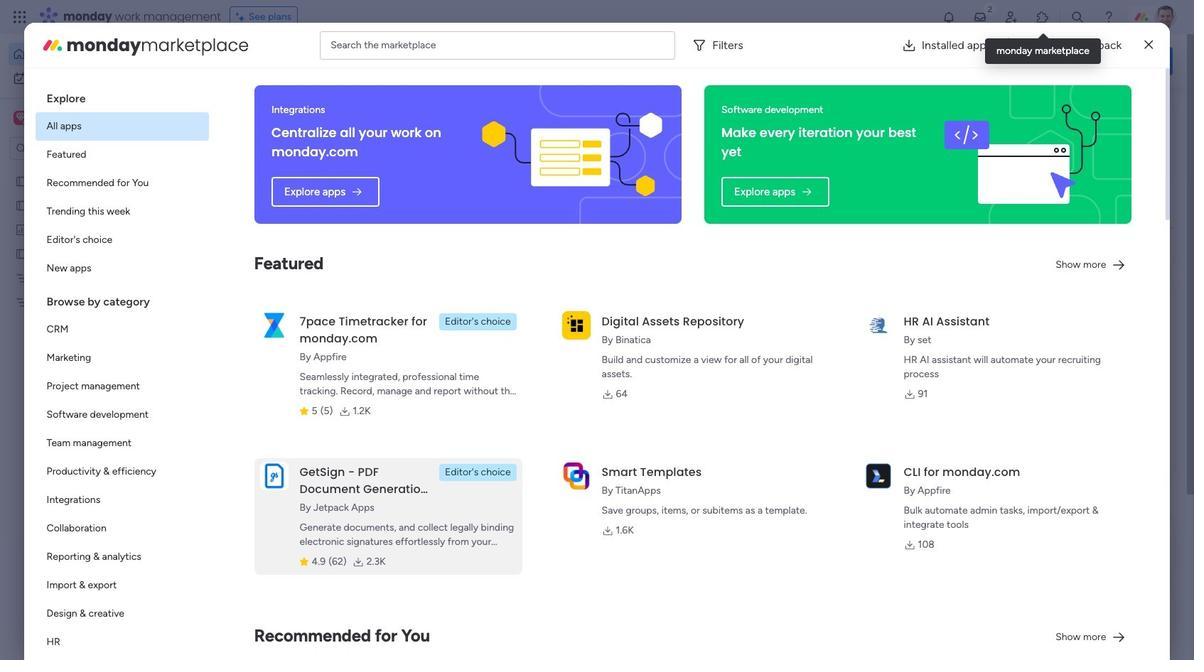 Task type: vqa. For each thing, say whether or not it's contained in the screenshot.
the bottom circle o 'Image'
yes



Task type: locate. For each thing, give the bounding box(es) containing it.
v2 bolt switch image
[[1082, 53, 1091, 69]]

circle o image
[[981, 188, 990, 199], [981, 206, 990, 217]]

Search in workspace field
[[30, 140, 119, 157]]

select product image
[[13, 10, 27, 24]]

heading
[[35, 80, 209, 112], [35, 283, 209, 316]]

1 horizontal spatial banner logo image
[[930, 85, 1115, 224]]

invite members image
[[1005, 10, 1019, 24]]

1 vertical spatial circle o image
[[981, 206, 990, 217]]

1 vertical spatial heading
[[35, 283, 209, 316]]

2 element
[[363, 535, 380, 553]]

0 vertical spatial public board image
[[15, 198, 28, 212]]

update feed image
[[973, 10, 988, 24]]

0 vertical spatial circle o image
[[981, 188, 990, 199]]

list box
[[35, 80, 209, 661], [0, 166, 181, 506]]

2 heading from the top
[[35, 283, 209, 316]]

1 vertical spatial public board image
[[238, 260, 253, 275]]

public board image inside quick search results list box
[[238, 260, 253, 275]]

1 vertical spatial public board image
[[15, 247, 28, 260]]

app logo image
[[260, 311, 288, 340], [562, 311, 591, 340], [864, 311, 893, 340], [260, 462, 288, 490], [562, 462, 591, 490], [864, 462, 893, 490]]

getting started element
[[960, 518, 1173, 575]]

2 banner logo image from the left
[[930, 85, 1115, 224]]

circle o image
[[981, 170, 990, 180]]

option
[[9, 43, 173, 65], [9, 67, 173, 90], [35, 112, 209, 141], [35, 141, 209, 169], [0, 168, 181, 171], [35, 169, 209, 198], [35, 198, 209, 226], [35, 226, 209, 255], [35, 255, 209, 283], [35, 316, 209, 344], [35, 344, 209, 373], [35, 373, 209, 401], [35, 401, 209, 429], [35, 429, 209, 458], [35, 458, 209, 486], [35, 486, 209, 515], [35, 515, 209, 543], [35, 543, 209, 572], [35, 572, 209, 600], [35, 600, 209, 629], [35, 629, 209, 657]]

workspace image
[[14, 110, 28, 126]]

v2 user feedback image
[[972, 53, 982, 69]]

workspace image
[[16, 110, 25, 126]]

dapulse x slim image
[[1145, 37, 1154, 54], [1152, 103, 1169, 120]]

banner logo image
[[480, 85, 665, 224], [930, 85, 1115, 224]]

workspace selection element
[[14, 110, 119, 128]]

public board image
[[15, 198, 28, 212], [238, 260, 253, 275]]

0 horizontal spatial banner logo image
[[480, 85, 665, 224]]

1 public board image from the top
[[15, 174, 28, 188]]

public board image
[[15, 174, 28, 188], [15, 247, 28, 260]]

check circle image
[[981, 152, 990, 162]]

0 horizontal spatial public board image
[[15, 198, 28, 212]]

0 vertical spatial heading
[[35, 80, 209, 112]]

monday marketplace image
[[1036, 10, 1050, 24]]

public board image down public dashboard image
[[15, 247, 28, 260]]

0 vertical spatial public board image
[[15, 174, 28, 188]]

1 horizontal spatial public board image
[[238, 260, 253, 275]]

notifications image
[[942, 10, 956, 24]]

public board image up public dashboard image
[[15, 174, 28, 188]]



Task type: describe. For each thing, give the bounding box(es) containing it.
1 circle o image from the top
[[981, 188, 990, 199]]

1 heading from the top
[[35, 80, 209, 112]]

terry turtle image
[[1155, 6, 1178, 28]]

0 vertical spatial dapulse x slim image
[[1145, 37, 1154, 54]]

2 circle o image from the top
[[981, 206, 990, 217]]

help image
[[1102, 10, 1116, 24]]

terry turtle image
[[253, 636, 282, 661]]

monday marketplace image
[[41, 34, 64, 57]]

search everything image
[[1071, 10, 1085, 24]]

1 vertical spatial dapulse x slim image
[[1152, 103, 1169, 120]]

check circle image
[[981, 134, 990, 144]]

public dashboard image
[[15, 223, 28, 236]]

2 image
[[984, 1, 997, 17]]

help center element
[[960, 587, 1173, 643]]

1 banner logo image from the left
[[480, 85, 665, 224]]

see plans image
[[236, 9, 249, 25]]

quick search results list box
[[220, 133, 926, 496]]

2 public board image from the top
[[15, 247, 28, 260]]

templates image image
[[973, 286, 1160, 384]]



